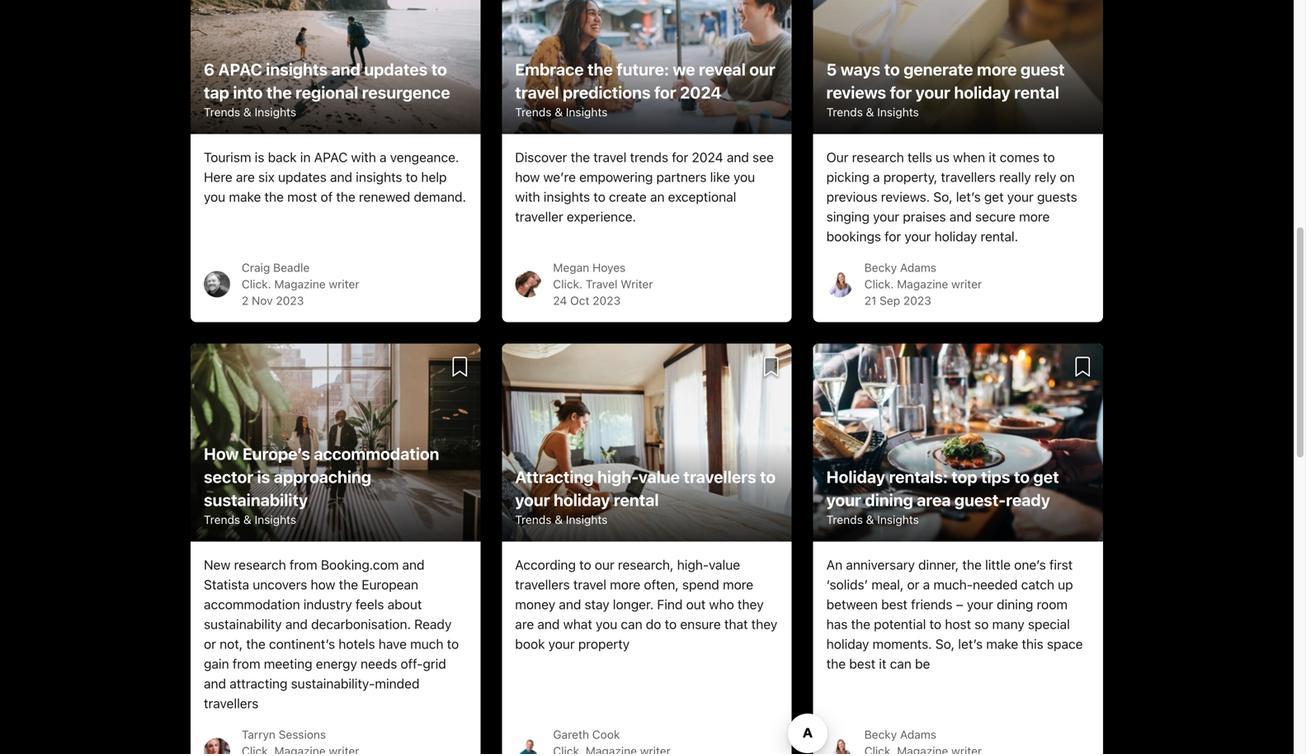 Task type: describe. For each thing, give the bounding box(es) containing it.
your inside 5 ways to generate more guest reviews for your holiday rental trends & insights
[[916, 83, 951, 102]]

24
[[553, 294, 567, 307]]

trends inside embrace the future: we reveal our travel predictions for 2024 trends & insights
[[515, 105, 552, 119]]

new research from booking.com and statista uncovers how the european accommodation industry feels about sustainability and decarbonisation. ready or not, the continent's hotels have much to gain from meeting energy needs off-grid and attracting sustainability-minded travellers
[[204, 557, 459, 711]]

do
[[646, 616, 662, 632]]

an
[[650, 189, 665, 205]]

ready
[[1006, 490, 1051, 510]]

let's inside our research tells us when it comes to picking a property, travellers really rely on previous reviews. so, let's get your guests singing your praises and secure more bookings for your holiday rental.
[[956, 189, 981, 205]]

guests
[[1038, 189, 1078, 205]]

becky for becky adams
[[865, 728, 897, 741]]

& inside the how europe's accommodation sector is approaching sustainability trends & insights
[[243, 513, 252, 527]]

becky adams link for your
[[865, 261, 937, 274]]

renewed
[[359, 189, 411, 205]]

6 apac insights and updates to tap into the regional resurgence link
[[204, 59, 450, 102]]

travel inside embrace the future: we reveal our travel predictions for 2024 trends & insights
[[515, 83, 559, 102]]

for inside the "discover the travel trends for 2024 and see how we're empowering partners like you with insights to create an exceptional traveller experience."
[[672, 149, 689, 165]]

0 vertical spatial from
[[290, 557, 318, 573]]

trends inside the holiday rentals: top tips to get your dining area guest-ready trends & insights
[[827, 513, 863, 527]]

the down the six
[[265, 189, 284, 205]]

dining experience image
[[814, 344, 1104, 542]]

really
[[1000, 169, 1032, 185]]

the right of
[[336, 189, 356, 205]]

tips
[[981, 467, 1011, 487]]

reveal
[[699, 59, 746, 79]]

high- inside attracting high-value travellers to your holiday rental trends & insights
[[598, 467, 639, 487]]

1 vertical spatial best
[[850, 656, 876, 672]]

traveller
[[515, 209, 564, 224]]

not,
[[220, 636, 243, 652]]

1 vertical spatial from
[[233, 656, 260, 672]]

are inside according to our research, high-value travellers travel more often, spend more money and stay longer. find out who they are and what you can do to ensure that they book your property
[[515, 616, 534, 632]]

singing
[[827, 209, 870, 224]]

you inside according to our research, high-value travellers travel more often, spend more money and stay longer. find out who they are and what you can do to ensure that they book your property
[[596, 616, 618, 632]]

& inside 6 apac insights and updates to tap into the regional resurgence trends & insights
[[243, 105, 252, 119]]

rentals:
[[889, 467, 948, 487]]

for inside embrace the future: we reveal our travel predictions for 2024 trends & insights
[[655, 83, 677, 102]]

holiday rentals: top tips to get your dining area guest-ready link
[[827, 467, 1059, 510]]

and inside 6 apac insights and updates to tap into the regional resurgence trends & insights
[[331, 59, 361, 79]]

couple in hotel lobby image
[[191, 344, 481, 542]]

ways
[[841, 59, 881, 79]]

this
[[1022, 636, 1044, 652]]

1 horizontal spatial best
[[882, 597, 908, 612]]

2024 inside the "discover the travel trends for 2024 and see how we're empowering partners like you with insights to create an exceptional traveller experience."
[[692, 149, 724, 165]]

and inside the "discover the travel trends for 2024 and see how we're empowering partners like you with insights to create an exceptional traveller experience."
[[727, 149, 749, 165]]

host
[[945, 616, 971, 632]]

first
[[1050, 557, 1073, 573]]

writer for holiday
[[952, 277, 982, 291]]

6 apac insights and updates to tap into the regional resurgence trends & insights
[[204, 59, 450, 119]]

embrace
[[515, 59, 584, 79]]

attracting
[[515, 467, 594, 487]]

the inside embrace the future: we reveal our travel predictions for 2024 trends & insights
[[588, 59, 613, 79]]

trends & insights link for travel
[[515, 105, 608, 119]]

can inside according to our research, high-value travellers travel more often, spend more money and stay longer. find out who they are and what you can do to ensure that they book your property
[[621, 616, 643, 632]]

meal,
[[872, 577, 904, 593]]

find
[[657, 597, 683, 612]]

your inside attracting high-value travellers to your holiday rental trends & insights
[[515, 490, 550, 510]]

what
[[563, 616, 593, 632]]

embrace the future: we reveal our travel predictions for 2024 link
[[515, 59, 776, 102]]

you inside tourism is back in apac with a vengeance. here are six updates and insights to help you make the most of the renewed demand.
[[204, 189, 226, 205]]

book
[[515, 636, 545, 652]]

for inside 5 ways to generate more guest reviews for your holiday rental trends & insights
[[890, 83, 912, 102]]

exceptional
[[668, 189, 737, 205]]

a inside tourism is back in apac with a vengeance. here are six updates and insights to help you make the most of the renewed demand.
[[380, 149, 387, 165]]

it inside our research tells us when it comes to picking a property, travellers really rely on previous reviews. so, let's get your guests singing your praises and secure more bookings for your holiday rental.
[[989, 149, 997, 165]]

catch
[[1022, 577, 1055, 593]]

or inside new research from booking.com and statista uncovers how the european accommodation industry feels about sustainability and decarbonisation. ready or not, the continent's hotels have much to gain from meeting energy needs off-grid and attracting sustainability-minded travellers
[[204, 636, 216, 652]]

2
[[242, 294, 249, 307]]

trends & insights link for your
[[827, 513, 919, 527]]

click. for into
[[242, 277, 271, 291]]

travel
[[586, 277, 618, 291]]

help
[[421, 169, 447, 185]]

'solids'
[[827, 577, 868, 593]]

and up what at left
[[559, 597, 581, 612]]

comes
[[1000, 149, 1040, 165]]

rental.
[[981, 228, 1019, 244]]

so, inside an anniversary dinner, the little one's first 'solids' meal, or a much-needed catch up between best friends – your dining room has the potential to host so many special holiday moments. so, let's make this space the best it can be
[[936, 636, 955, 652]]

the down has
[[827, 656, 846, 672]]

megan
[[553, 261, 590, 274]]

5
[[827, 59, 837, 79]]

guest-
[[955, 490, 1006, 510]]

high- inside according to our research, high-value travellers travel more often, spend more money and stay longer. find out who they are and what you can do to ensure that they book your property
[[677, 557, 709, 573]]

save image for holiday rentals: top tips to get your dining area guest-ready
[[1076, 357, 1090, 377]]

like
[[710, 169, 730, 185]]

more inside 5 ways to generate more guest reviews for your holiday rental trends & insights
[[977, 59, 1017, 79]]

is inside tourism is back in apac with a vengeance. here are six updates and insights to help you make the most of the renewed demand.
[[255, 149, 264, 165]]

updates inside tourism is back in apac with a vengeance. here are six updates and insights to help you make the most of the renewed demand.
[[278, 169, 327, 185]]

little
[[986, 557, 1011, 573]]

one's
[[1015, 557, 1046, 573]]

the inside 6 apac insights and updates to tap into the regional resurgence trends & insights
[[266, 83, 292, 102]]

an anniversary dinner, the little one's first 'solids' meal, or a much-needed catch up between best friends – your dining room has the potential to host so many special holiday moments. so, let's make this space the best it can be
[[827, 557, 1083, 672]]

travellers inside according to our research, high-value travellers travel more often, spend more money and stay longer. find out who they are and what you can do to ensure that they book your property
[[515, 577, 570, 593]]

and up european
[[402, 557, 425, 573]]

a inside our research tells us when it comes to picking a property, travellers really rely on previous reviews. so, let's get your guests singing your praises and secure more bookings for your holiday rental.
[[873, 169, 880, 185]]

to inside tourism is back in apac with a vengeance. here are six updates and insights to help you make the most of the renewed demand.
[[406, 169, 418, 185]]

insights inside the how europe's accommodation sector is approaching sustainability trends & insights
[[255, 513, 296, 527]]

on
[[1060, 169, 1075, 185]]

reviews
[[827, 83, 887, 102]]

is inside the how europe's accommodation sector is approaching sustainability trends & insights
[[257, 467, 270, 487]]

ready
[[415, 616, 452, 632]]

when
[[953, 149, 986, 165]]

according to our research, high-value travellers travel more often, spend more money and stay longer. find out who they are and what you can do to ensure that they book your property
[[515, 557, 778, 652]]

dining inside an anniversary dinner, the little one's first 'solids' meal, or a much-needed catch up between best friends – your dining room has the potential to host so many special holiday moments. so, let's make this space the best it can be
[[997, 597, 1034, 612]]

& inside 5 ways to generate more guest reviews for your holiday rental trends & insights
[[866, 105, 874, 119]]

our
[[827, 149, 849, 165]]

sustainability-
[[291, 676, 375, 692]]

up
[[1058, 577, 1074, 593]]

sustainability inside the how europe's accommodation sector is approaching sustainability trends & insights
[[204, 490, 308, 510]]

1 vertical spatial they
[[752, 616, 778, 632]]

rely
[[1035, 169, 1057, 185]]

your down reviews.
[[873, 209, 900, 224]]

the down between
[[851, 616, 871, 632]]

for inside our research tells us when it comes to picking a property, travellers really rely on previous reviews. so, let's get your guests singing your praises and secure more bookings for your holiday rental.
[[885, 228, 902, 244]]

make inside an anniversary dinner, the little one's first 'solids' meal, or a much-needed catch up between best friends – your dining room has the potential to host so many special holiday moments. so, let's make this space the best it can be
[[987, 636, 1019, 652]]

most
[[287, 189, 317, 205]]

property,
[[884, 169, 938, 185]]

many
[[993, 616, 1025, 632]]

energy
[[316, 656, 357, 672]]

to inside our research tells us when it comes to picking a property, travellers really rely on previous reviews. so, let's get your guests singing your praises and secure more bookings for your holiday rental.
[[1043, 149, 1055, 165]]

regional
[[296, 83, 358, 102]]

value inside attracting high-value travellers to your holiday rental trends & insights
[[639, 467, 680, 487]]

tourism
[[204, 149, 251, 165]]

attracting high-value travellers to your holiday rental link
[[515, 467, 776, 510]]

your inside according to our research, high-value travellers travel more often, spend more money and stay longer. find out who they are and what you can do to ensure that they book your property
[[549, 636, 575, 652]]

holiday inside our research tells us when it comes to picking a property, travellers really rely on previous reviews. so, let's get your guests singing your praises and secure more bookings for your holiday rental.
[[935, 228, 978, 244]]

6 apac insights and updates to tap into the regional resurgence image
[[191, 0, 481, 134]]

you inside the "discover the travel trends for 2024 and see how we're empowering partners like you with insights to create an exceptional traveller experience."
[[734, 169, 755, 185]]

how inside the "discover the travel trends for 2024 and see how we're empowering partners like you with insights to create an exceptional traveller experience."
[[515, 169, 540, 185]]

are inside tourism is back in apac with a vengeance. here are six updates and insights to help you make the most of the renewed demand.
[[236, 169, 255, 185]]

trends inside attracting high-value travellers to your holiday rental trends & insights
[[515, 513, 552, 527]]

grid
[[423, 656, 446, 672]]

with inside the "discover the travel trends for 2024 and see how we're empowering partners like you with insights to create an exceptional traveller experience."
[[515, 189, 540, 205]]

needed
[[973, 577, 1018, 593]]

previous
[[827, 189, 878, 205]]

sustainability inside new research from booking.com and statista uncovers how the european accommodation industry feels about sustainability and decarbonisation. ready or not, the continent's hotels have much to gain from meeting energy needs off-grid and attracting sustainability-minded travellers
[[204, 616, 282, 632]]

often,
[[644, 577, 679, 593]]

guest
[[1021, 59, 1065, 79]]

more up the "longer."
[[610, 577, 641, 593]]

holiday rental welcome pack image
[[814, 0, 1104, 134]]

writer
[[621, 277, 653, 291]]

to inside the holiday rentals: top tips to get your dining area guest-ready trends & insights
[[1014, 467, 1030, 487]]

industry
[[304, 597, 352, 612]]

money
[[515, 597, 556, 612]]

trends
[[630, 149, 669, 165]]

much-
[[934, 577, 973, 593]]

dining inside the holiday rentals: top tips to get your dining area guest-ready trends & insights
[[865, 490, 914, 510]]

the right not,
[[246, 636, 266, 652]]

craig beadle click. magazine writer 2 nov 2023
[[242, 261, 363, 307]]

our research tells us when it comes to picking a property, travellers really rely on previous reviews. so, let's get your guests singing your praises and secure more bookings for your holiday rental.
[[827, 149, 1078, 244]]

becky for becky adams click. magazine writer 21 sep 2023
[[865, 261, 897, 274]]

trends inside the how europe's accommodation sector is approaching sustainability trends & insights
[[204, 513, 240, 527]]

about
[[388, 597, 422, 612]]

research,
[[618, 557, 674, 573]]

insights inside 5 ways to generate more guest reviews for your holiday rental trends & insights
[[878, 105, 919, 119]]

click. for predictions
[[553, 277, 583, 291]]

to inside attracting high-value travellers to your holiday rental trends & insights
[[760, 467, 776, 487]]

tourism is back in apac with a vengeance. here are six updates and insights to help you make the most of the renewed demand.
[[204, 149, 466, 205]]

new
[[204, 557, 231, 573]]

to inside 6 apac insights and updates to tap into the regional resurgence trends & insights
[[431, 59, 447, 79]]

to inside new research from booking.com and statista uncovers how the european accommodation industry feels about sustainability and decarbonisation. ready or not, the continent's hotels have much to gain from meeting energy needs off-grid and attracting sustainability-minded travellers
[[447, 636, 459, 652]]

your inside an anniversary dinner, the little one's first 'solids' meal, or a much-needed catch up between best friends – your dining room has the potential to host so many special holiday moments. so, let's make this space the best it can be
[[967, 597, 994, 612]]

the left "little"
[[963, 557, 982, 573]]

oct
[[570, 294, 590, 307]]

adams for becky adams click. magazine writer 21 sep 2023
[[900, 261, 937, 274]]

accommodation inside the how europe's accommodation sector is approaching sustainability trends & insights
[[314, 444, 440, 463]]

here
[[204, 169, 233, 185]]

and down gain
[[204, 676, 226, 692]]

get inside the holiday rentals: top tips to get your dining area guest-ready trends & insights
[[1034, 467, 1059, 487]]

save image
[[453, 357, 467, 377]]

that
[[725, 616, 748, 632]]



Task type: vqa. For each thing, say whether or not it's contained in the screenshot.


Task type: locate. For each thing, give the bounding box(es) containing it.
accommodation inside new research from booking.com and statista uncovers how the european accommodation industry feels about sustainability and decarbonisation. ready or not, the continent's hotels have much to gain from meeting energy needs off-grid and attracting sustainability-minded travellers
[[204, 597, 300, 612]]

1 horizontal spatial get
[[1034, 467, 1059, 487]]

make down many
[[987, 636, 1019, 652]]

and inside our research tells us when it comes to picking a property, travellers really rely on previous reviews. so, let's get your guests singing your praises and secure more bookings for your holiday rental.
[[950, 209, 972, 224]]

1 horizontal spatial or
[[908, 577, 920, 593]]

dining up many
[[997, 597, 1034, 612]]

can down 'moments.'
[[890, 656, 912, 672]]

so, up praises
[[934, 189, 953, 205]]

1 vertical spatial high-
[[677, 557, 709, 573]]

save image
[[764, 357, 779, 377], [1076, 357, 1090, 377]]

0 vertical spatial rental
[[1015, 83, 1060, 102]]

1 vertical spatial it
[[879, 656, 887, 672]]

with up traveller
[[515, 189, 540, 205]]

a up renewed
[[380, 149, 387, 165]]

insights down into
[[255, 105, 296, 119]]

between
[[827, 597, 878, 612]]

research inside our research tells us when it comes to picking a property, travellers really rely on previous reviews. so, let's get your guests singing your praises and secure more bookings for your holiday rental.
[[852, 149, 904, 165]]

0 vertical spatial it
[[989, 149, 997, 165]]

travel inside according to our research, high-value travellers travel more often, spend more money and stay longer. find out who they are and what you can do to ensure that they book your property
[[574, 577, 607, 593]]

travel inside the "discover the travel trends for 2024 and see how we're empowering partners like you with insights to create an exceptional traveller experience."
[[594, 149, 627, 165]]

0 vertical spatial sustainability
[[204, 490, 308, 510]]

travellers inside our research tells us when it comes to picking a property, travellers really rely on previous reviews. so, let's get your guests singing your praises and secure more bookings for your holiday rental.
[[941, 169, 996, 185]]

secure
[[976, 209, 1016, 224]]

1 horizontal spatial click.
[[553, 277, 583, 291]]

research
[[852, 149, 904, 165], [234, 557, 286, 573]]

it inside an anniversary dinner, the little one's first 'solids' meal, or a much-needed catch up between best friends – your dining room has the potential to host so many special holiday moments. so, let's make this space the best it can be
[[879, 656, 887, 672]]

our up the stay
[[595, 557, 615, 573]]

can down the "longer."
[[621, 616, 643, 632]]

feels
[[356, 597, 384, 612]]

megan hoyes link
[[553, 261, 626, 274]]

dining
[[865, 490, 914, 510], [997, 597, 1034, 612]]

trends down tap
[[204, 105, 240, 119]]

for down generate
[[890, 83, 912, 102]]

trends & insights link down into
[[204, 105, 296, 119]]

magazine for the
[[274, 277, 326, 291]]

insights up regional
[[266, 59, 328, 79]]

research for our
[[852, 149, 904, 165]]

best down 'moments.'
[[850, 656, 876, 672]]

0 horizontal spatial are
[[236, 169, 255, 185]]

holiday down attracting
[[554, 490, 610, 510]]

out
[[686, 597, 706, 612]]

1 vertical spatial get
[[1034, 467, 1059, 487]]

becky adams
[[865, 728, 937, 741]]

we
[[673, 59, 695, 79]]

1 vertical spatial with
[[515, 189, 540, 205]]

trends & insights link down sector
[[204, 513, 296, 527]]

& down into
[[243, 105, 252, 119]]

or up gain
[[204, 636, 216, 652]]

1 horizontal spatial dining
[[997, 597, 1034, 612]]

2023 inside megan hoyes click. travel writer 24 oct 2023
[[593, 294, 621, 307]]

sustainability up not,
[[204, 616, 282, 632]]

writer inside becky adams click. magazine writer 21 sep 2023
[[952, 277, 982, 291]]

0 horizontal spatial with
[[351, 149, 376, 165]]

or
[[908, 577, 920, 593], [204, 636, 216, 652]]

0 vertical spatial our
[[750, 59, 776, 79]]

0 horizontal spatial a
[[380, 149, 387, 165]]

0 vertical spatial becky adams link
[[865, 261, 937, 274]]

and left the see
[[727, 149, 749, 165]]

1 vertical spatial becky
[[865, 728, 897, 741]]

writer for regional
[[329, 277, 359, 291]]

0 vertical spatial becky
[[865, 261, 897, 274]]

1 horizontal spatial high-
[[677, 557, 709, 573]]

0 horizontal spatial high-
[[598, 467, 639, 487]]

click. inside megan hoyes click. travel writer 24 oct 2023
[[553, 277, 583, 291]]

0 horizontal spatial our
[[595, 557, 615, 573]]

save image for attracting high-value travellers to your holiday rental
[[764, 357, 779, 377]]

to
[[431, 59, 447, 79], [884, 59, 900, 79], [1043, 149, 1055, 165], [406, 169, 418, 185], [594, 189, 606, 205], [760, 467, 776, 487], [1014, 467, 1030, 487], [580, 557, 592, 573], [665, 616, 677, 632], [930, 616, 942, 632], [447, 636, 459, 652]]

2024 up the like
[[692, 149, 724, 165]]

0 vertical spatial so,
[[934, 189, 953, 205]]

1 horizontal spatial insights
[[356, 169, 402, 185]]

0 vertical spatial value
[[639, 467, 680, 487]]

a right the picking
[[873, 169, 880, 185]]

0 vertical spatial or
[[908, 577, 920, 593]]

trends & insights link for reviews
[[827, 105, 919, 119]]

trends inside 5 ways to generate more guest reviews for your holiday rental trends & insights
[[827, 105, 863, 119]]

& inside the holiday rentals: top tips to get your dining area guest-ready trends & insights
[[866, 513, 874, 527]]

more left guest
[[977, 59, 1017, 79]]

0 horizontal spatial click.
[[242, 277, 271, 291]]

1 vertical spatial are
[[515, 616, 534, 632]]

holiday down praises
[[935, 228, 978, 244]]

and up continent's
[[285, 616, 308, 632]]

special
[[1028, 616, 1070, 632]]

craig
[[242, 261, 270, 274]]

much
[[410, 636, 444, 652]]

2 horizontal spatial you
[[734, 169, 755, 185]]

to inside the "discover the travel trends for 2024 and see how we're empowering partners like you with insights to create an exceptional traveller experience."
[[594, 189, 606, 205]]

& down reviews at top right
[[866, 105, 874, 119]]

1 horizontal spatial updates
[[364, 59, 428, 79]]

adams up sep
[[900, 261, 937, 274]]

0 vertical spatial are
[[236, 169, 255, 185]]

& inside attracting high-value travellers to your holiday rental trends & insights
[[555, 513, 563, 527]]

insights down attracting
[[566, 513, 608, 527]]

updates up 'resurgence'
[[364, 59, 428, 79]]

adams for becky adams
[[900, 728, 937, 741]]

magazine
[[274, 277, 326, 291], [897, 277, 949, 291]]

1 horizontal spatial magazine
[[897, 277, 949, 291]]

how inside new research from booking.com and statista uncovers how the european accommodation industry feels about sustainability and decarbonisation. ready or not, the continent's hotels have much to gain from meeting energy needs off-grid and attracting sustainability-minded travellers
[[311, 577, 336, 593]]

a
[[380, 149, 387, 165], [873, 169, 880, 185], [923, 577, 930, 593]]

let's
[[956, 189, 981, 205], [959, 636, 983, 652]]

magazine inside becky adams click. magazine writer 21 sep 2023
[[897, 277, 949, 291]]

and inside tourism is back in apac with a vengeance. here are six updates and insights to help you make the most of the renewed demand.
[[330, 169, 352, 185]]

1 vertical spatial travel
[[594, 149, 627, 165]]

value
[[639, 467, 680, 487], [709, 557, 741, 573]]

rental inside attracting high-value travellers to your holiday rental trends & insights
[[614, 490, 659, 510]]

travel
[[515, 83, 559, 102], [594, 149, 627, 165], [574, 577, 607, 593]]

sep
[[880, 294, 901, 307]]

insights inside 6 apac insights and updates to tap into the regional resurgence trends & insights
[[255, 105, 296, 119]]

0 horizontal spatial 2023
[[276, 294, 304, 307]]

accommodation up approaching
[[314, 444, 440, 463]]

2024 inside embrace the future: we reveal our travel predictions for 2024 trends & insights
[[680, 83, 722, 102]]

gareth cook link
[[553, 728, 620, 741]]

0 vertical spatial research
[[852, 149, 904, 165]]

1 vertical spatial let's
[[959, 636, 983, 652]]

2023 for your
[[904, 294, 932, 307]]

we're
[[544, 169, 576, 185]]

1 horizontal spatial are
[[515, 616, 534, 632]]

for up partners
[[672, 149, 689, 165]]

high- up spend
[[677, 557, 709, 573]]

with up renewed
[[351, 149, 376, 165]]

with
[[351, 149, 376, 165], [515, 189, 540, 205]]

1 horizontal spatial 2023
[[593, 294, 621, 307]]

our right 'reveal'
[[750, 59, 776, 79]]

demand.
[[414, 189, 466, 205]]

more down guests
[[1020, 209, 1050, 224]]

and up of
[[330, 169, 352, 185]]

1 horizontal spatial writer
[[952, 277, 982, 291]]

adams
[[900, 261, 937, 274], [900, 728, 937, 741]]

dining down rentals: in the bottom of the page
[[865, 490, 914, 510]]

0 vertical spatial is
[[255, 149, 264, 165]]

anniversary
[[846, 557, 915, 573]]

the up the predictions
[[588, 59, 613, 79]]

can inside an anniversary dinner, the little one's first 'solids' meal, or a much-needed catch up between best friends – your dining room has the potential to host so many special holiday moments. so, let's make this space the best it can be
[[890, 656, 912, 672]]

becky inside becky adams click. magazine writer 21 sep 2023
[[865, 261, 897, 274]]

is up the six
[[255, 149, 264, 165]]

get inside our research tells us when it comes to picking a property, travellers really rely on previous reviews. so, let's get your guests singing your praises and secure more bookings for your holiday rental.
[[985, 189, 1004, 205]]

5 ways to generate more guest reviews for your holiday rental trends & insights
[[827, 59, 1065, 119]]

1 horizontal spatial can
[[890, 656, 912, 672]]

moments.
[[873, 636, 932, 652]]

1 click. from the left
[[242, 277, 271, 291]]

holiday rentals: top tips to get your dining area guest-ready trends & insights
[[827, 467, 1059, 527]]

your inside the holiday rentals: top tips to get your dining area guest-ready trends & insights
[[827, 490, 862, 510]]

1 vertical spatial dining
[[997, 597, 1034, 612]]

trends inside 6 apac insights and updates to tap into the regional resurgence trends & insights
[[204, 105, 240, 119]]

2 horizontal spatial 2023
[[904, 294, 932, 307]]

1 vertical spatial make
[[987, 636, 1019, 652]]

tells
[[908, 149, 932, 165]]

your down praises
[[905, 228, 931, 244]]

1 becky from the top
[[865, 261, 897, 274]]

insights inside the holiday rentals: top tips to get your dining area guest-ready trends & insights
[[878, 513, 919, 527]]

value inside according to our research, high-value travellers travel more often, spend more money and stay longer. find out who they are and what you can do to ensure that they book your property
[[709, 557, 741, 573]]

1 magazine from the left
[[274, 277, 326, 291]]

get
[[985, 189, 1004, 205], [1034, 467, 1059, 487]]

1 vertical spatial how
[[311, 577, 336, 593]]

gareth cook
[[553, 728, 620, 741]]

how europe's accommodation sector is approaching sustainability trends & insights
[[204, 444, 440, 527]]

travel predictions header image
[[502, 0, 792, 134]]

2 click. from the left
[[553, 277, 583, 291]]

1 horizontal spatial with
[[515, 189, 540, 205]]

apac inside tourism is back in apac with a vengeance. here are six updates and insights to help you make the most of the renewed demand.
[[314, 149, 348, 165]]

are
[[236, 169, 255, 185], [515, 616, 534, 632]]

1 vertical spatial is
[[257, 467, 270, 487]]

more inside our research tells us when it comes to picking a property, travellers really rely on previous reviews. so, let's get your guests singing your praises and secure more bookings for your holiday rental.
[[1020, 209, 1050, 224]]

see
[[753, 149, 774, 165]]

1 vertical spatial you
[[204, 189, 226, 205]]

uncovers
[[253, 577, 307, 593]]

0 vertical spatial with
[[351, 149, 376, 165]]

needs
[[361, 656, 397, 672]]

5 ways to generate more guest reviews for your holiday rental link
[[827, 59, 1065, 102]]

3 2023 from the left
[[904, 294, 932, 307]]

the up we're
[[571, 149, 590, 165]]

trends & insights link for tap
[[204, 105, 296, 119]]

0 horizontal spatial or
[[204, 636, 216, 652]]

magazine inside craig beadle click. magazine writer 2 nov 2023
[[274, 277, 326, 291]]

make down the six
[[229, 189, 261, 205]]

2 2023 from the left
[[593, 294, 621, 307]]

more
[[977, 59, 1017, 79], [1020, 209, 1050, 224], [610, 577, 641, 593], [723, 577, 754, 593]]

attracting high-value travellers to your holiday rental trends & insights
[[515, 467, 776, 527]]

tap
[[204, 83, 229, 102]]

1 vertical spatial research
[[234, 557, 286, 573]]

travel up the stay
[[574, 577, 607, 593]]

1 save image from the left
[[764, 357, 779, 377]]

1 sustainability from the top
[[204, 490, 308, 510]]

holiday inside 5 ways to generate more guest reviews for your holiday rental trends & insights
[[954, 83, 1011, 102]]

1 writer from the left
[[329, 277, 359, 291]]

megan hoyes click. travel writer 24 oct 2023
[[553, 261, 653, 307]]

0 horizontal spatial can
[[621, 616, 643, 632]]

you up property
[[596, 616, 618, 632]]

2024
[[680, 83, 722, 102], [692, 149, 724, 165]]

approaching
[[274, 467, 372, 487]]

with inside tourism is back in apac with a vengeance. here are six updates and insights to help you make the most of the renewed demand.
[[351, 149, 376, 165]]

1 vertical spatial or
[[204, 636, 216, 652]]

sustainability down sector
[[204, 490, 308, 510]]

2 becky from the top
[[865, 728, 897, 741]]

get up ready
[[1034, 467, 1059, 487]]

insights inside tourism is back in apac with a vengeance. here are six updates and insights to help you make the most of the renewed demand.
[[356, 169, 402, 185]]

your up so
[[967, 597, 994, 612]]

0 vertical spatial make
[[229, 189, 261, 205]]

1 horizontal spatial value
[[709, 557, 741, 573]]

an
[[827, 557, 843, 573]]

is down europe's
[[257, 467, 270, 487]]

1 horizontal spatial a
[[873, 169, 880, 185]]

0 vertical spatial can
[[621, 616, 643, 632]]

click. inside becky adams click. magazine writer 21 sep 2023
[[865, 277, 894, 291]]

0 vertical spatial let's
[[956, 189, 981, 205]]

0 horizontal spatial magazine
[[274, 277, 326, 291]]

trends & insights link for holiday
[[515, 513, 608, 527]]

six
[[258, 169, 275, 185]]

2 becky adams link from the top
[[865, 728, 937, 741]]

1 2023 from the left
[[276, 294, 304, 307]]

holiday down generate
[[954, 83, 1011, 102]]

2 vertical spatial you
[[596, 616, 618, 632]]

3 click. from the left
[[865, 277, 894, 291]]

0 horizontal spatial you
[[204, 189, 226, 205]]

high-value traveller image
[[502, 344, 792, 542]]

2023 right sep
[[904, 294, 932, 307]]

for down we
[[655, 83, 677, 102]]

magazine for your
[[897, 277, 949, 291]]

friends
[[911, 597, 953, 612]]

1 vertical spatial adams
[[900, 728, 937, 741]]

for right bookings
[[885, 228, 902, 244]]

0 vertical spatial travel
[[515, 83, 559, 102]]

2 magazine from the left
[[897, 277, 949, 291]]

top
[[952, 467, 978, 487]]

off-
[[401, 656, 423, 672]]

the inside the "discover the travel trends for 2024 and see how we're empowering partners like you with insights to create an exceptional traveller experience."
[[571, 149, 590, 165]]

1 horizontal spatial our
[[750, 59, 776, 79]]

0 vertical spatial get
[[985, 189, 1004, 205]]

future:
[[617, 59, 669, 79]]

holiday inside attracting high-value travellers to your holiday rental trends & insights
[[554, 490, 610, 510]]

from up the uncovers
[[290, 557, 318, 573]]

0 vertical spatial updates
[[364, 59, 428, 79]]

2 vertical spatial a
[[923, 577, 930, 593]]

apac inside 6 apac insights and updates to tap into the regional resurgence trends & insights
[[218, 59, 262, 79]]

magazine down beadle on the left of the page
[[274, 277, 326, 291]]

1 horizontal spatial make
[[987, 636, 1019, 652]]

magazine up sep
[[897, 277, 949, 291]]

2023 for the
[[276, 294, 304, 307]]

updates inside 6 apac insights and updates to tap into the regional resurgence trends & insights
[[364, 59, 428, 79]]

your down attracting
[[515, 490, 550, 510]]

insights inside embrace the future: we reveal our travel predictions for 2024 trends & insights
[[566, 105, 608, 119]]

insights up renewed
[[356, 169, 402, 185]]

1 horizontal spatial it
[[989, 149, 997, 165]]

1 becky adams link from the top
[[865, 261, 937, 274]]

1 vertical spatial accommodation
[[204, 597, 300, 612]]

let's down so
[[959, 636, 983, 652]]

into
[[233, 83, 263, 102]]

make
[[229, 189, 261, 205], [987, 636, 1019, 652]]

rental down guest
[[1015, 83, 1060, 102]]

2 writer from the left
[[952, 277, 982, 291]]

1 adams from the top
[[900, 261, 937, 274]]

insights inside the "discover the travel trends for 2024 and see how we're empowering partners like you with insights to create an exceptional traveller experience."
[[544, 189, 590, 205]]

becky adams link for holiday
[[865, 728, 937, 741]]

1 vertical spatial updates
[[278, 169, 327, 185]]

1 vertical spatial 2024
[[692, 149, 724, 165]]

1 horizontal spatial save image
[[1076, 357, 1090, 377]]

2 horizontal spatial click.
[[865, 277, 894, 291]]

becky adams link down be
[[865, 728, 937, 741]]

let's up "secure"
[[956, 189, 981, 205]]

& down sector
[[243, 513, 252, 527]]

holiday
[[954, 83, 1011, 102], [935, 228, 978, 244], [554, 490, 610, 510], [827, 636, 869, 652]]

a inside an anniversary dinner, the little one's first 'solids' meal, or a much-needed catch up between best friends – your dining room has the potential to host so many special holiday moments. so, let's make this space the best it can be
[[923, 577, 930, 593]]

from up attracting
[[233, 656, 260, 672]]

1 vertical spatial can
[[890, 656, 912, 672]]

travel down embrace
[[515, 83, 559, 102]]

adams down be
[[900, 728, 937, 741]]

2 save image from the left
[[1076, 357, 1090, 377]]

& inside embrace the future: we reveal our travel predictions for 2024 trends & insights
[[555, 105, 563, 119]]

1 horizontal spatial apac
[[314, 149, 348, 165]]

travellers inside attracting high-value travellers to your holiday rental trends & insights
[[684, 467, 757, 487]]

your down the holiday
[[827, 490, 862, 510]]

tarryn sessions link
[[242, 728, 326, 741]]

they up that in the bottom right of the page
[[738, 597, 764, 612]]

1 horizontal spatial how
[[515, 169, 540, 185]]

0 horizontal spatial apac
[[218, 59, 262, 79]]

so, inside our research tells us when it comes to picking a property, travellers really rely on previous reviews. so, let's get your guests singing your praises and secure more bookings for your holiday rental.
[[934, 189, 953, 205]]

rental inside 5 ways to generate more guest reviews for your holiday rental trends & insights
[[1015, 83, 1060, 102]]

you down here
[[204, 189, 226, 205]]

2 vertical spatial insights
[[544, 189, 590, 205]]

to inside an anniversary dinner, the little one's first 'solids' meal, or a much-needed catch up between best friends – your dining room has the potential to host so many special holiday moments. so, let's make this space the best it can be
[[930, 616, 942, 632]]

high- right attracting
[[598, 467, 639, 487]]

empowering
[[580, 169, 653, 185]]

travellers inside new research from booking.com and statista uncovers how the european accommodation industry feels about sustainability and decarbonisation. ready or not, the continent's hotels have much to gain from meeting energy needs off-grid and attracting sustainability-minded travellers
[[204, 696, 259, 711]]

0 horizontal spatial it
[[879, 656, 887, 672]]

2023 for for
[[593, 294, 621, 307]]

insights down reviews at top right
[[878, 105, 919, 119]]

is
[[255, 149, 264, 165], [257, 467, 270, 487]]

trends up according
[[515, 513, 552, 527]]

0 vertical spatial insights
[[266, 59, 328, 79]]

1 vertical spatial sustainability
[[204, 616, 282, 632]]

2023 right nov
[[276, 294, 304, 307]]

trends & insights link down attracting
[[515, 513, 608, 527]]

and down money on the bottom of page
[[538, 616, 560, 632]]

research inside new research from booking.com and statista uncovers how the european accommodation industry feels about sustainability and decarbonisation. ready or not, the continent's hotels have much to gain from meeting energy needs off-grid and attracting sustainability-minded travellers
[[234, 557, 286, 573]]

2 horizontal spatial a
[[923, 577, 930, 593]]

make inside tourism is back in apac with a vengeance. here are six updates and insights to help you make the most of the renewed demand.
[[229, 189, 261, 205]]

1 vertical spatial becky adams link
[[865, 728, 937, 741]]

tarryn
[[242, 728, 276, 741]]

let's inside an anniversary dinner, the little one's first 'solids' meal, or a much-needed catch up between best friends – your dining room has the potential to host so many special holiday moments. so, let's make this space the best it can be
[[959, 636, 983, 652]]

0 horizontal spatial research
[[234, 557, 286, 573]]

0 horizontal spatial best
[[850, 656, 876, 672]]

holiday inside an anniversary dinner, the little one's first 'solids' meal, or a much-needed catch up between best friends – your dining room has the potential to host so many special holiday moments. so, let's make this space the best it can be
[[827, 636, 869, 652]]

reviews.
[[881, 189, 930, 205]]

0 horizontal spatial dining
[[865, 490, 914, 510]]

0 horizontal spatial get
[[985, 189, 1004, 205]]

holiday down has
[[827, 636, 869, 652]]

0 vertical spatial you
[[734, 169, 755, 185]]

trends & insights link up anniversary
[[827, 513, 919, 527]]

0 vertical spatial they
[[738, 597, 764, 612]]

2 sustainability from the top
[[204, 616, 282, 632]]

insights down the how europe's accommodation sector is approaching sustainability link
[[255, 513, 296, 527]]

praises
[[903, 209, 946, 224]]

or inside an anniversary dinner, the little one's first 'solids' meal, or a much-needed catch up between best friends – your dining room has the potential to host so many special holiday moments. so, let's make this space the best it can be
[[908, 577, 920, 593]]

you
[[734, 169, 755, 185], [204, 189, 226, 205], [596, 616, 618, 632]]

1 vertical spatial apac
[[314, 149, 348, 165]]

partners
[[657, 169, 707, 185]]

of
[[321, 189, 333, 205]]

longer.
[[613, 597, 654, 612]]

our inside according to our research, high-value travellers travel more often, spend more money and stay longer. find out who they are and what you can do to ensure that they book your property
[[595, 557, 615, 573]]

0 vertical spatial adams
[[900, 261, 937, 274]]

click. down megan
[[553, 277, 583, 291]]

the right into
[[266, 83, 292, 102]]

2023 inside becky adams click. magazine writer 21 sep 2023
[[904, 294, 932, 307]]

room
[[1037, 597, 1068, 612]]

and up regional
[[331, 59, 361, 79]]

2 adams from the top
[[900, 728, 937, 741]]

accommodation
[[314, 444, 440, 463], [204, 597, 300, 612]]

it
[[989, 149, 997, 165], [879, 656, 887, 672]]

insights inside 6 apac insights and updates to tap into the regional resurgence trends & insights
[[266, 59, 328, 79]]

insights inside attracting high-value travellers to your holiday rental trends & insights
[[566, 513, 608, 527]]

space
[[1047, 636, 1083, 652]]

accommodation down statista
[[204, 597, 300, 612]]

our inside embrace the future: we reveal our travel predictions for 2024 trends & insights
[[750, 59, 776, 79]]

0 vertical spatial accommodation
[[314, 444, 440, 463]]

are left the six
[[236, 169, 255, 185]]

potential
[[874, 616, 926, 632]]

they right that in the bottom right of the page
[[752, 616, 778, 632]]

click. for for
[[865, 277, 894, 291]]

how up industry
[[311, 577, 336, 593]]

research up the picking
[[852, 149, 904, 165]]

0 vertical spatial apac
[[218, 59, 262, 79]]

0 horizontal spatial make
[[229, 189, 261, 205]]

becky adams click. magazine writer 21 sep 2023
[[865, 261, 982, 307]]

to inside 5 ways to generate more guest reviews for your holiday rental trends & insights
[[884, 59, 900, 79]]

research for new
[[234, 557, 286, 573]]

your down really in the top of the page
[[1008, 189, 1034, 205]]

0 horizontal spatial value
[[639, 467, 680, 487]]

the down the booking.com
[[339, 577, 358, 593]]

trends & insights link for sustainability
[[204, 513, 296, 527]]

trends up discover
[[515, 105, 552, 119]]

more up who
[[723, 577, 754, 593]]

gain
[[204, 656, 229, 672]]

hotels
[[339, 636, 375, 652]]

us
[[936, 149, 950, 165]]

& down attracting
[[555, 513, 563, 527]]

trends & insights link
[[204, 105, 296, 119], [515, 105, 608, 119], [827, 105, 919, 119], [204, 513, 296, 527], [515, 513, 608, 527], [827, 513, 919, 527]]

minded
[[375, 676, 420, 692]]

writer inside craig beadle click. magazine writer 2 nov 2023
[[329, 277, 359, 291]]

0 horizontal spatial save image
[[764, 357, 779, 377]]

6
[[204, 59, 215, 79]]

2 horizontal spatial insights
[[544, 189, 590, 205]]



